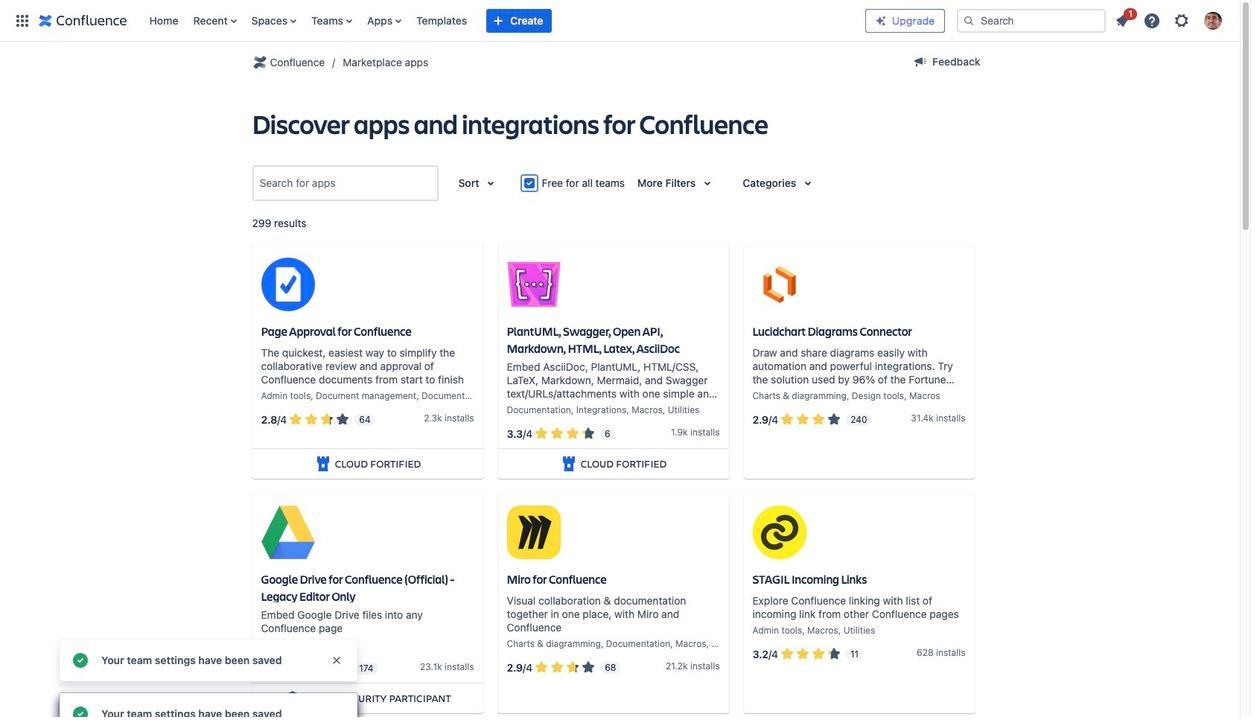 Task type: describe. For each thing, give the bounding box(es) containing it.
cloud fortified app badge image for page approval for confluence image at the top left of page
[[314, 456, 332, 473]]

help icon image
[[1144, 12, 1162, 29]]

2 success image from the top
[[72, 706, 89, 718]]

search image
[[963, 15, 975, 26]]

success image
[[72, 706, 89, 718]]

list for appswitcher icon
[[142, 0, 866, 41]]

Search field
[[958, 9, 1107, 32]]

page approval for confluence image
[[261, 258, 315, 312]]

Search for apps field
[[255, 170, 436, 197]]

dismiss image
[[331, 655, 343, 667]]

premium image
[[876, 15, 887, 26]]

your profile and preferences image
[[1205, 12, 1223, 29]]

plantuml, swagger, open api, markdown, html, latex, asciidoc image
[[507, 258, 561, 312]]



Task type: vqa. For each thing, say whether or not it's contained in the screenshot.
Search for apps field in the top left of the page
yes



Task type: locate. For each thing, give the bounding box(es) containing it.
list item
[[1110, 6, 1138, 32]]

1 cloud fortified app badge image from the left
[[314, 456, 332, 473]]

None search field
[[958, 9, 1107, 32]]

lucidchart diagrams connector image
[[753, 258, 807, 312]]

stagil incoming links image
[[753, 506, 807, 560]]

cloud fortified app badge image
[[314, 456, 332, 473], [560, 456, 578, 473]]

success image
[[72, 652, 89, 670], [72, 706, 89, 718]]

appswitcher icon image
[[13, 12, 31, 29]]

banner
[[0, 0, 1241, 42]]

global element
[[9, 0, 866, 41]]

list
[[142, 0, 866, 41], [1110, 6, 1232, 34]]

google drive for confluence (official) - legacy editor only image
[[261, 506, 315, 560]]

miro for confluence image
[[507, 506, 561, 560]]

cloud fortified app badge image for plantuml, swagger, open api, markdown, html, latex, asciidoc image on the left of page
[[560, 456, 578, 473]]

context icon image
[[251, 54, 269, 72], [251, 54, 269, 72]]

0 horizontal spatial list
[[142, 0, 866, 41]]

1 horizontal spatial list
[[1110, 6, 1232, 34]]

list for premium icon
[[1110, 6, 1232, 34]]

0 vertical spatial success image
[[72, 652, 89, 670]]

2 cloud fortified app badge image from the left
[[560, 456, 578, 473]]

1 vertical spatial success image
[[72, 706, 89, 718]]

1 success image from the top
[[72, 652, 89, 670]]

1 horizontal spatial cloud fortified app badge image
[[560, 456, 578, 473]]

confluence image
[[39, 12, 127, 29], [39, 12, 127, 29]]

0 horizontal spatial cloud fortified app badge image
[[314, 456, 332, 473]]

notification icon image
[[1114, 12, 1132, 29]]

settings icon image
[[1174, 12, 1191, 29]]



